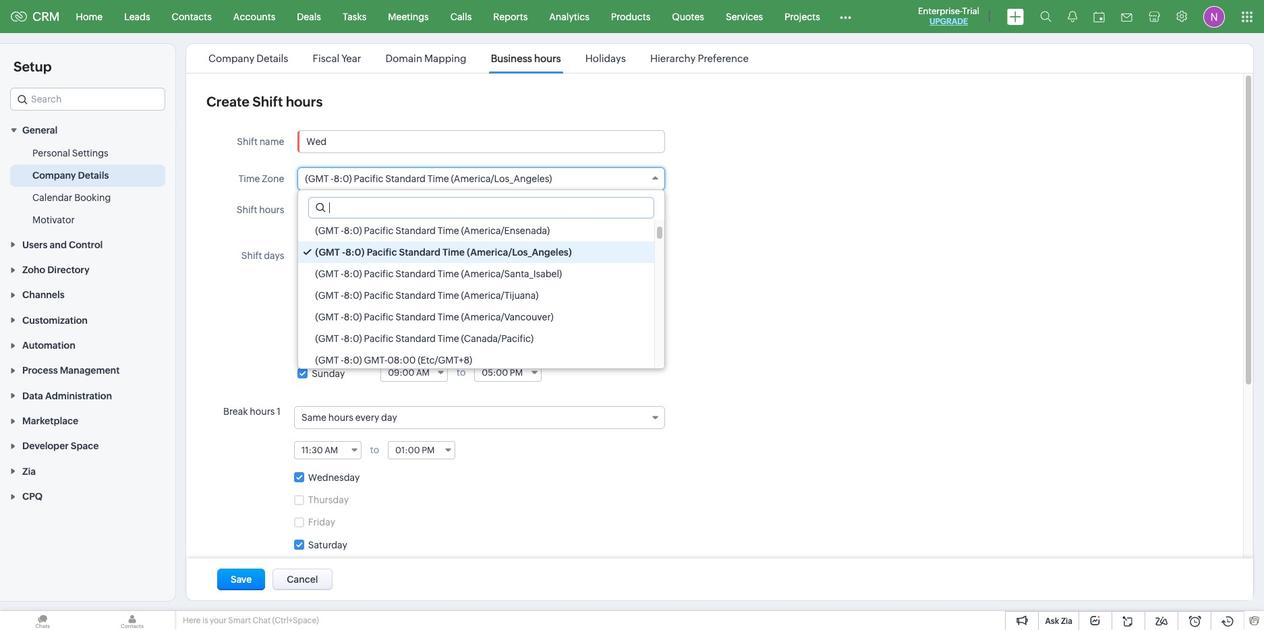 Task type: vqa. For each thing, say whether or not it's contained in the screenshot.
logo
no



Task type: locate. For each thing, give the bounding box(es) containing it.
(america/los_angeles) up (america/santa_isabel)
[[467, 247, 572, 258]]

8:0) inside (gmt -8:0) pacific standard time (america/ensenada) option
[[344, 225, 362, 236]]

general
[[22, 125, 58, 136]]

(gmt -8:0) pacific standard time (america/los_angeles) inside (gmt -8:0) pacific standard time (america/los_angeles) option
[[315, 247, 572, 258]]

0 vertical spatial (gmt -8:0) pacific standard time (america/los_angeles)
[[305, 173, 552, 184]]

hours left '2' at bottom left
[[248, 598, 273, 609]]

hours up different hours every day
[[339, 205, 364, 216]]

deals
[[297, 11, 321, 22]]

1 vertical spatial details
[[78, 170, 109, 181]]

thursday
[[312, 283, 352, 294], [308, 495, 349, 505]]

time up (gmt -8:0) pacific standard time (america/tijuana)
[[438, 269, 459, 279]]

calls link
[[440, 0, 483, 33]]

time
[[238, 173, 260, 184], [428, 173, 449, 184], [438, 225, 459, 236], [443, 247, 465, 258], [438, 269, 459, 279], [438, 290, 459, 301], [438, 312, 459, 322], [438, 333, 459, 344]]

settings
[[72, 148, 108, 159]]

- inside field
[[331, 173, 334, 184]]

mapping
[[424, 53, 467, 64]]

holidays link
[[583, 53, 628, 64]]

0 horizontal spatial company details link
[[32, 169, 109, 182]]

- inside 'option'
[[341, 355, 344, 366]]

leads link
[[113, 0, 161, 33]]

shift for shift name
[[237, 136, 258, 147]]

standard for (gmt -8:0) pacific standard time (america/los_angeles) option at the top
[[399, 247, 441, 258]]

0 vertical spatial details
[[257, 53, 288, 64]]

1 vertical spatial company details
[[32, 170, 109, 181]]

crm
[[32, 9, 60, 24]]

home link
[[65, 0, 113, 33]]

hours for break hours 2
[[248, 598, 273, 609]]

to
[[457, 254, 466, 265], [457, 282, 466, 293], [457, 311, 466, 321], [457, 339, 466, 350], [457, 367, 466, 378], [370, 445, 379, 456]]

break left 1
[[223, 406, 248, 417]]

(GMT -8:0) Pacific Standard Time (America/Los_Angeles) field
[[298, 167, 665, 190]]

every up different hours every day
[[366, 205, 390, 216]]

0 vertical spatial sunday
[[312, 368, 345, 379]]

0 horizontal spatial company details
[[32, 170, 109, 181]]

products link
[[600, 0, 661, 33]]

sunday down (gmt -8:0) gmt-08:00 (etc/gmt+8)
[[312, 368, 345, 379]]

crm link
[[11, 9, 60, 24]]

leads
[[124, 11, 150, 22]]

standard for the '(gmt -8:0) pacific standard time (america/vancouver)' option
[[396, 312, 436, 322]]

(gmt -8:0) pacific standard time (america/los_angeles) option
[[298, 242, 654, 263]]

8:0) for "(gmt -8:0) gmt-08:00 (etc/gmt+8)" 'option'
[[344, 355, 362, 366]]

saturday up (gmt -8:0) gmt-08:00 (etc/gmt+8)
[[312, 340, 351, 351]]

time for (gmt -8:0) pacific standard time (america/santa_isabel) option on the top of the page
[[438, 269, 459, 279]]

business hours
[[491, 53, 561, 64]]

company
[[209, 53, 255, 64], [32, 170, 76, 181]]

time inside field
[[428, 173, 449, 184]]

pacific for (gmt -8:0) pacific standard time (america/ensenada) option
[[364, 225, 394, 236]]

hours inside list
[[534, 53, 561, 64]]

company details down accounts
[[209, 53, 288, 64]]

(america/los_angeles) down e.g.: us shift text box
[[451, 173, 552, 184]]

time up (gmt -8:0) pacific standard time (america/ensenada)
[[428, 173, 449, 184]]

break hours 1
[[223, 406, 281, 417]]

(ctrl+space)
[[272, 616, 319, 625]]

pacific for (gmt -8:0) pacific standard time (america/santa_isabel) option on the top of the page
[[364, 269, 394, 279]]

standard up the same hours every day
[[385, 173, 426, 184]]

0 vertical spatial day
[[392, 205, 407, 216]]

1
[[277, 406, 281, 417]]

1 vertical spatial company details link
[[32, 169, 109, 182]]

standard down (gmt -8:0) pacific standard time (america/ensenada)
[[399, 247, 441, 258]]

signals element
[[1060, 0, 1086, 33]]

1 vertical spatial break
[[222, 598, 246, 609]]

day up (gmt -8:0) pacific standard time (america/santa_isabel)
[[405, 226, 421, 236]]

(america/los_angeles)
[[451, 173, 552, 184], [467, 247, 572, 258]]

8:0) inside the '(gmt -8:0) pacific standard time (america/vancouver)' option
[[344, 312, 362, 322]]

to for thursday
[[457, 282, 466, 293]]

0 vertical spatial every
[[366, 205, 390, 216]]

ask
[[1045, 617, 1059, 626]]

home
[[76, 11, 103, 22]]

1 horizontal spatial company
[[209, 53, 255, 64]]

to for sunday
[[457, 367, 466, 378]]

1 vertical spatial every
[[379, 226, 403, 236]]

different hours every day
[[312, 226, 421, 236]]

fiscal year link
[[311, 53, 363, 64]]

sunday
[[312, 368, 345, 379], [308, 562, 341, 573]]

sunday up cancel
[[308, 562, 341, 573]]

calendar
[[32, 193, 72, 203]]

to for saturday
[[457, 339, 466, 350]]

8:0) for (gmt -8:0) pacific standard time (canada/pacific) option at the bottom of page
[[344, 333, 362, 344]]

general region
[[0, 143, 175, 232]]

is
[[202, 616, 208, 625]]

trial
[[962, 6, 980, 16]]

1 horizontal spatial company details link
[[206, 53, 290, 64]]

time for (gmt -8:0) pacific standard time (america/los_angeles) option at the top
[[443, 247, 465, 258]]

- for (gmt -8:0) pacific standard time (america/ensenada) option
[[341, 225, 344, 236]]

day up (gmt -8:0) pacific standard time (america/ensenada)
[[392, 205, 407, 216]]

standard up (gmt -8:0) pacific standard time (canada/pacific)
[[396, 312, 436, 322]]

personal settings
[[32, 148, 108, 159]]

1 vertical spatial day
[[405, 226, 421, 236]]

E.g.: US Shift text field
[[298, 131, 665, 152]]

0 vertical spatial company details
[[209, 53, 288, 64]]

(gmt inside 'option'
[[315, 355, 339, 366]]

reports
[[493, 11, 528, 22]]

details up booking
[[78, 170, 109, 181]]

(etc/gmt+8)
[[418, 355, 472, 366]]

details
[[257, 53, 288, 64], [78, 170, 109, 181]]

domain
[[386, 53, 422, 64]]

standard up 08:00
[[396, 333, 436, 344]]

08:00
[[387, 355, 416, 366]]

business
[[491, 53, 532, 64]]

company details link down accounts
[[206, 53, 290, 64]]

break for break hours 2
[[222, 598, 246, 609]]

1 vertical spatial (america/los_angeles)
[[467, 247, 572, 258]]

shift left name at the top left of the page
[[237, 136, 258, 147]]

None text field
[[381, 251, 447, 268], [475, 251, 541, 268], [475, 280, 541, 296], [381, 308, 447, 325], [381, 336, 447, 353], [475, 365, 541, 381], [295, 442, 361, 459], [389, 442, 455, 459], [381, 251, 447, 268], [475, 251, 541, 268], [475, 280, 541, 296], [381, 308, 447, 325], [381, 336, 447, 353], [475, 365, 541, 381], [295, 442, 361, 459], [389, 442, 455, 459]]

year
[[342, 53, 361, 64]]

0 vertical spatial saturday
[[312, 340, 351, 351]]

time up (gmt -8:0) pacific standard time (america/santa_isabel)
[[443, 247, 465, 258]]

save
[[231, 574, 252, 585]]

shift for shift days
[[241, 251, 262, 261]]

8:0) inside "(gmt -8:0) gmt-08:00 (etc/gmt+8)" 'option'
[[344, 355, 362, 366]]

company details inside "general" region
[[32, 170, 109, 181]]

pacific for (gmt -8:0) pacific standard time (canada/pacific) option at the bottom of page
[[364, 333, 394, 344]]

break up smart
[[222, 598, 246, 609]]

(gmt for (gmt -8:0) pacific standard time (america/ensenada) option
[[315, 225, 339, 236]]

8:0) inside (gmt -8:0) pacific standard time (america/tijuana) option
[[344, 290, 362, 301]]

time down (gmt -8:0) pacific standard time (america/tijuana)
[[438, 312, 459, 322]]

shift
[[253, 94, 283, 109], [237, 136, 258, 147], [237, 204, 257, 215], [241, 251, 262, 261]]

list box
[[298, 220, 665, 371]]

0 vertical spatial thursday
[[312, 283, 352, 294]]

- for (gmt -8:0) pacific standard time (america/santa_isabel) option on the top of the page
[[341, 269, 344, 279]]

(gmt -8:0) pacific standard time (america/santa_isabel)
[[315, 269, 562, 279]]

holidays
[[585, 53, 626, 64]]

hours right business
[[534, 53, 561, 64]]

(gmt -8:0) pacific standard time (america/los_angeles) up (gmt -8:0) pacific standard time (america/ensenada)
[[305, 173, 552, 184]]

friday
[[312, 311, 339, 322], [308, 517, 335, 528]]

every
[[366, 205, 390, 216], [379, 226, 403, 236]]

hierarchy preference
[[650, 53, 749, 64]]

(gmt for the '(gmt -8:0) pacific standard time (america/vancouver)' option
[[315, 312, 339, 322]]

(america/santa_isabel)
[[461, 269, 562, 279]]

8:0) inside (gmt -8:0) pacific standard time (america/los_angeles) option
[[345, 247, 365, 258]]

day
[[392, 205, 407, 216], [405, 226, 421, 236]]

shift down time zone
[[237, 204, 257, 215]]

- for "(gmt -8:0) gmt-08:00 (etc/gmt+8)" 'option'
[[341, 355, 344, 366]]

cancel
[[287, 574, 318, 585]]

upgrade
[[930, 17, 968, 26]]

mails element
[[1113, 1, 1141, 32]]

details inside "general" region
[[78, 170, 109, 181]]

1 vertical spatial company
[[32, 170, 76, 181]]

(gmt -8:0) pacific standard time (america/los_angeles)
[[305, 173, 552, 184], [315, 247, 572, 258]]

standard up the (gmt -8:0) pacific standard time (america/vancouver)
[[396, 290, 436, 301]]

None text field
[[309, 198, 654, 218], [381, 280, 447, 296], [475, 308, 541, 325], [475, 336, 541, 353], [381, 365, 447, 381], [309, 198, 654, 218], [381, 280, 447, 296], [475, 308, 541, 325], [475, 336, 541, 353], [381, 365, 447, 381]]

days
[[264, 251, 284, 261]]

every down the same hours every day
[[379, 226, 403, 236]]

0 vertical spatial friday
[[312, 311, 339, 322]]

company details
[[209, 53, 288, 64], [32, 170, 109, 181]]

1 horizontal spatial details
[[257, 53, 288, 64]]

accounts
[[233, 11, 275, 22]]

hierarchy
[[650, 53, 696, 64]]

1 horizontal spatial company details
[[209, 53, 288, 64]]

shift left days
[[241, 251, 262, 261]]

8:0)
[[334, 173, 352, 184], [344, 225, 362, 236], [345, 247, 365, 258], [344, 269, 362, 279], [344, 290, 362, 301], [344, 312, 362, 322], [344, 333, 362, 344], [344, 355, 362, 366]]

chat
[[253, 616, 271, 625]]

0 vertical spatial break
[[223, 406, 248, 417]]

time up (gmt -8:0) pacific standard time (america/los_angeles) option at the top
[[438, 225, 459, 236]]

every for different hours every day
[[379, 226, 403, 236]]

time for (gmt -8:0) pacific standard time (america/ensenada) option
[[438, 225, 459, 236]]

company up calendar
[[32, 170, 76, 181]]

list
[[196, 44, 761, 73]]

details up create shift hours
[[257, 53, 288, 64]]

motivator link
[[32, 213, 75, 227]]

pacific
[[354, 173, 383, 184], [364, 225, 394, 236], [367, 247, 397, 258], [364, 269, 394, 279], [364, 290, 394, 301], [364, 312, 394, 322], [364, 333, 394, 344]]

wednesday
[[312, 255, 363, 266], [308, 472, 360, 483]]

0 horizontal spatial details
[[78, 170, 109, 181]]

(gmt -8:0) pacific standard time (america/los_angeles) up (gmt -8:0) pacific standard time (america/santa_isabel)
[[315, 247, 572, 258]]

standard up (gmt -8:0) pacific standard time (america/tijuana)
[[396, 269, 436, 279]]

8:0) inside (gmt -8:0) pacific standard time (canada/pacific) option
[[344, 333, 362, 344]]

personal settings link
[[32, 147, 108, 160]]

company details down personal settings link
[[32, 170, 109, 181]]

standard for (gmt -8:0) pacific standard time (america/santa_isabel) option on the top of the page
[[396, 269, 436, 279]]

saturday up cancel
[[308, 540, 347, 550]]

- for (gmt -8:0) pacific standard time (canada/pacific) option at the bottom of page
[[341, 333, 344, 344]]

hours for same hours every day
[[339, 205, 364, 216]]

time up (etc/gmt+8)
[[438, 333, 459, 344]]

time down (gmt -8:0) pacific standard time (america/santa_isabel)
[[438, 290, 459, 301]]

8:0) inside (gmt -8:0) pacific standard time (america/santa_isabel) option
[[344, 269, 362, 279]]

company details link down personal settings link
[[32, 169, 109, 182]]

hours
[[534, 53, 561, 64], [286, 94, 323, 109], [259, 204, 284, 215], [339, 205, 364, 216], [352, 226, 377, 236], [250, 406, 275, 417], [248, 598, 273, 609]]

8:0) inside (gmt -8:0) pacific standard time (america/los_angeles) field
[[334, 173, 352, 184]]

0 horizontal spatial company
[[32, 170, 76, 181]]

- for (gmt -8:0) pacific standard time (america/los_angeles) option at the top
[[342, 247, 346, 258]]

pacific for (gmt -8:0) pacific standard time (america/tijuana) option at the top
[[364, 290, 394, 301]]

personal
[[32, 148, 70, 159]]

-
[[331, 173, 334, 184], [341, 225, 344, 236], [342, 247, 346, 258], [341, 269, 344, 279], [341, 290, 344, 301], [341, 312, 344, 322], [341, 333, 344, 344], [341, 355, 344, 366]]

1 vertical spatial friday
[[308, 517, 335, 528]]

break hours 2
[[222, 598, 281, 609]]

products
[[611, 11, 651, 22]]

standard for (gmt -8:0) pacific standard time (america/ensenada) option
[[396, 225, 436, 236]]

setup
[[13, 59, 52, 74]]

hours down the same hours every day
[[352, 226, 377, 236]]

break
[[223, 406, 248, 417], [222, 598, 246, 609]]

time left zone
[[238, 173, 260, 184]]

0 vertical spatial (america/los_angeles)
[[451, 173, 552, 184]]

(gmt for "(gmt -8:0) gmt-08:00 (etc/gmt+8)" 'option'
[[315, 355, 339, 366]]

1 vertical spatial (gmt -8:0) pacific standard time (america/los_angeles)
[[315, 247, 572, 258]]

time for the '(gmt -8:0) pacific standard time (america/vancouver)' option
[[438, 312, 459, 322]]

hours left 1
[[250, 406, 275, 417]]

hours for different hours every day
[[352, 226, 377, 236]]

saturday
[[312, 340, 351, 351], [308, 540, 347, 550]]

standard up (gmt -8:0) pacific standard time (america/santa_isabel)
[[396, 225, 436, 236]]

company up create
[[209, 53, 255, 64]]

(gmt -8:0) pacific standard time (america/los_angeles) inside (gmt -8:0) pacific standard time (america/los_angeles) field
[[305, 173, 552, 184]]

8:0) for (gmt -8:0) pacific standard time (america/santa_isabel) option on the top of the page
[[344, 269, 362, 279]]

hours down zone
[[259, 204, 284, 215]]



Task type: describe. For each thing, give the bounding box(es) containing it.
standard for (gmt -8:0) pacific standard time (canada/pacific) option at the bottom of page
[[396, 333, 436, 344]]

tasks
[[343, 11, 367, 22]]

shift for shift hours
[[237, 204, 257, 215]]

shift hours
[[237, 204, 284, 215]]

enterprise-trial upgrade
[[918, 6, 980, 26]]

analytics link
[[539, 0, 600, 33]]

pacific inside field
[[354, 173, 383, 184]]

analytics
[[549, 11, 590, 22]]

(canada/pacific)
[[461, 333, 534, 344]]

hours down fiscal
[[286, 94, 323, 109]]

contacts
[[172, 11, 212, 22]]

profile image
[[1204, 6, 1225, 27]]

business hours link
[[489, 53, 563, 64]]

- for (gmt -8:0) pacific standard time (america/tijuana) option at the top
[[341, 290, 344, 301]]

(america/los_angeles) inside option
[[467, 247, 572, 258]]

1 vertical spatial wednesday
[[308, 472, 360, 483]]

zia
[[1061, 617, 1073, 626]]

(gmt inside field
[[305, 173, 329, 184]]

company inside "general" region
[[32, 170, 76, 181]]

time for (gmt -8:0) pacific standard time (canada/pacific) option at the bottom of page
[[438, 333, 459, 344]]

(gmt -8:0) pacific standard time (america/tijuana) option
[[298, 285, 654, 306]]

same
[[312, 205, 337, 216]]

time for (gmt -8:0) pacific standard time (america/tijuana) option at the top
[[438, 290, 459, 301]]

(gmt -8:0) gmt-08:00 (etc/gmt+8) option
[[298, 349, 654, 371]]

8:0) for (gmt -8:0) pacific standard time (america/los_angeles) option at the top
[[345, 247, 365, 258]]

different
[[312, 226, 350, 236]]

(america/vancouver)
[[461, 312, 554, 322]]

hours for business hours
[[534, 53, 561, 64]]

(gmt -8:0) pacific standard time (canada/pacific)
[[315, 333, 534, 344]]

signals image
[[1068, 11, 1077, 22]]

time zone
[[238, 173, 284, 184]]

(gmt -8:0) pacific standard time (america/vancouver) option
[[298, 306, 654, 328]]

projects link
[[774, 0, 831, 33]]

here
[[183, 616, 201, 625]]

same hours every day
[[312, 205, 407, 216]]

meetings link
[[377, 0, 440, 33]]

(gmt -8:0) gmt-08:00 (etc/gmt+8)
[[315, 355, 472, 366]]

1 vertical spatial thursday
[[308, 495, 349, 505]]

fiscal
[[313, 53, 340, 64]]

calls
[[451, 11, 472, 22]]

(america/tijuana)
[[461, 290, 539, 301]]

shift right create
[[253, 94, 283, 109]]

day for different hours every day
[[405, 226, 421, 236]]

1 vertical spatial sunday
[[308, 562, 341, 573]]

to for friday
[[457, 311, 466, 321]]

quotes
[[672, 11, 704, 22]]

tasks link
[[332, 0, 377, 33]]

(gmt for (gmt -8:0) pacific standard time (america/los_angeles) option at the top
[[315, 247, 340, 258]]

accounts link
[[223, 0, 286, 33]]

(gmt for (gmt -8:0) pacific standard time (america/tijuana) option at the top
[[315, 290, 339, 301]]

calendar booking
[[32, 193, 111, 203]]

contacts image
[[90, 611, 175, 630]]

(america/ensenada)
[[461, 225, 550, 236]]

break for break hours 1
[[223, 406, 248, 417]]

list containing company details
[[196, 44, 761, 73]]

pacific for (gmt -8:0) pacific standard time (america/los_angeles) option at the top
[[367, 247, 397, 258]]

save button
[[217, 569, 265, 590]]

chats image
[[0, 611, 85, 630]]

2
[[275, 598, 281, 609]]

services link
[[715, 0, 774, 33]]

(gmt -8:0) pacific standard time (america/santa_isabel) option
[[298, 263, 654, 285]]

to for wednesday
[[457, 254, 466, 265]]

services
[[726, 11, 763, 22]]

(gmt -8:0) pacific standard time (america/tijuana)
[[315, 290, 539, 301]]

name
[[260, 136, 284, 147]]

quotes link
[[661, 0, 715, 33]]

preference
[[698, 53, 749, 64]]

shift days
[[241, 251, 284, 261]]

hierarchy preference link
[[648, 53, 751, 64]]

smart
[[228, 616, 251, 625]]

deals link
[[286, 0, 332, 33]]

domain mapping
[[386, 53, 467, 64]]

meetings
[[388, 11, 429, 22]]

zone
[[262, 173, 284, 184]]

enterprise-
[[918, 6, 962, 16]]

cancel button
[[273, 569, 332, 590]]

1 vertical spatial saturday
[[308, 540, 347, 550]]

calendar image
[[1094, 11, 1105, 22]]

gmt-
[[364, 355, 387, 366]]

day for same hours every day
[[392, 205, 407, 216]]

profile element
[[1196, 0, 1233, 33]]

(gmt -8:0) pacific standard time (america/ensenada) option
[[298, 220, 654, 242]]

8:0) for (gmt -8:0) pacific standard time (america/tijuana) option at the top
[[344, 290, 362, 301]]

booking
[[74, 193, 111, 203]]

motivator
[[32, 215, 75, 226]]

(gmt -8:0) pacific standard time (america/ensenada)
[[315, 225, 550, 236]]

domain mapping link
[[384, 53, 469, 64]]

projects
[[785, 11, 820, 22]]

reports link
[[483, 0, 539, 33]]

every for same hours every day
[[366, 205, 390, 216]]

pacific for the '(gmt -8:0) pacific standard time (america/vancouver)' option
[[364, 312, 394, 322]]

0 vertical spatial company
[[209, 53, 255, 64]]

hours for break hours 1
[[250, 406, 275, 417]]

standard inside field
[[385, 173, 426, 184]]

0 vertical spatial wednesday
[[312, 255, 363, 266]]

(gmt for (gmt -8:0) pacific standard time (canada/pacific) option at the bottom of page
[[315, 333, 339, 344]]

create menu element
[[999, 0, 1032, 33]]

(gmt -8:0) pacific standard time (canada/pacific) option
[[298, 328, 654, 349]]

(america/los_angeles) inside field
[[451, 173, 552, 184]]

ask zia
[[1045, 617, 1073, 626]]

8:0) for the '(gmt -8:0) pacific standard time (america/vancouver)' option
[[344, 312, 362, 322]]

create menu image
[[1007, 8, 1024, 25]]

create shift hours
[[206, 94, 323, 109]]

list box containing (gmt -8:0) pacific standard time (america/ensenada)
[[298, 220, 665, 371]]

shift name
[[237, 136, 284, 147]]

standard for (gmt -8:0) pacific standard time (america/tijuana) option at the top
[[396, 290, 436, 301]]

mails image
[[1121, 13, 1133, 21]]

your
[[210, 616, 227, 625]]

0 vertical spatial company details link
[[206, 53, 290, 64]]

(gmt for (gmt -8:0) pacific standard time (america/santa_isabel) option on the top of the page
[[315, 269, 339, 279]]

general button
[[0, 117, 175, 143]]

- for the '(gmt -8:0) pacific standard time (america/vancouver)' option
[[341, 312, 344, 322]]

hours for shift hours
[[259, 204, 284, 215]]

fiscal year
[[313, 53, 361, 64]]

8:0) for (gmt -8:0) pacific standard time (america/ensenada) option
[[344, 225, 362, 236]]

(gmt -8:0) pacific standard time (america/vancouver)
[[315, 312, 554, 322]]

here is your smart chat (ctrl+space)
[[183, 616, 319, 625]]

calendar booking link
[[32, 191, 111, 205]]

contacts link
[[161, 0, 223, 33]]



